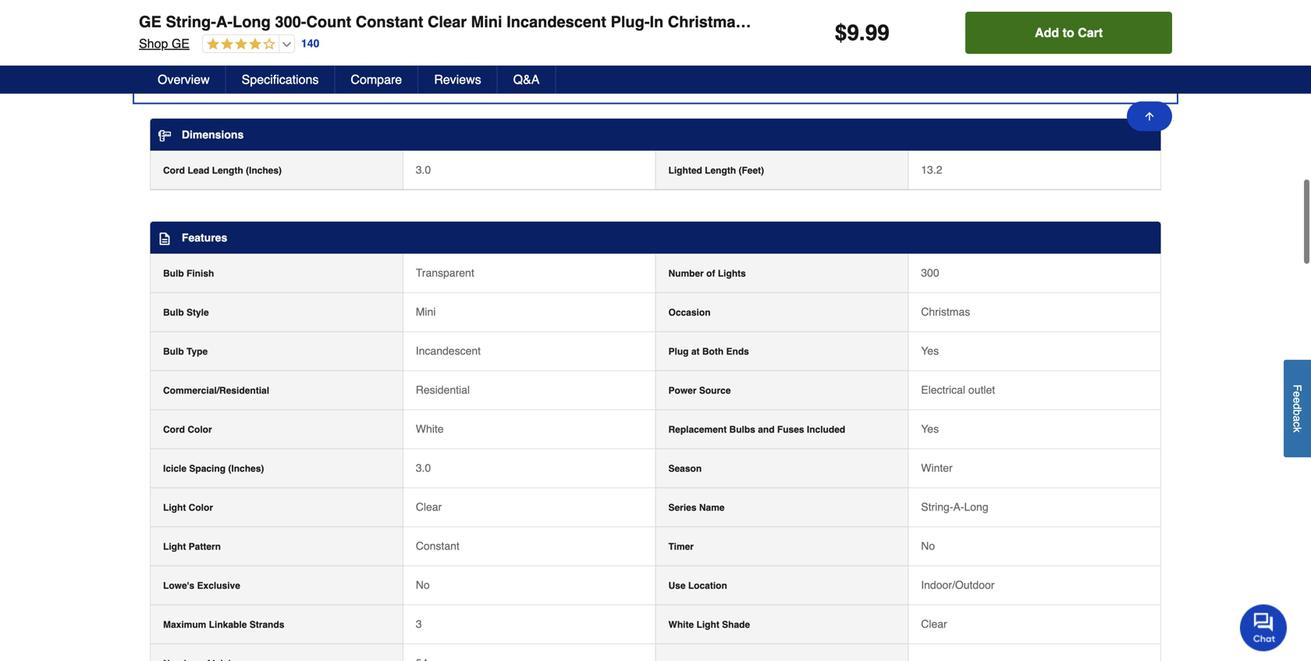 Task type: locate. For each thing, give the bounding box(es) containing it.
1 vertical spatial clear
[[416, 501, 442, 513]]

e up b
[[1291, 397, 1304, 404]]

dimensions image
[[158, 129, 171, 142]]

lighted length (feet)
[[668, 165, 764, 176]]

1 vertical spatial lights
[[718, 268, 746, 279]]

maximum linkable strands
[[163, 619, 284, 630]]

1 horizontal spatial length
[[705, 165, 736, 176]]

0 vertical spatial yes
[[921, 345, 939, 357]]

(inches)
[[246, 165, 282, 176], [228, 463, 264, 474]]

spacing
[[189, 463, 226, 474]]

outdoor
[[229, 11, 267, 24]]

3.9 stars image
[[203, 37, 275, 52]]

1 horizontal spatial lights
[[792, 13, 839, 31]]

1 horizontal spatial white
[[668, 619, 694, 630]]

color up spacing at bottom
[[188, 424, 212, 435]]

light pattern
[[163, 541, 221, 552]]

1 cord from the top
[[163, 165, 185, 176]]

constant
[[356, 13, 423, 31], [416, 540, 460, 552]]

specifications
[[151, 67, 278, 88], [242, 72, 319, 87]]

1 horizontal spatial ge
[[172, 36, 190, 51]]

strands
[[250, 619, 284, 630]]

0 horizontal spatial incandescent
[[416, 345, 481, 357]]

included
[[807, 424, 845, 435]]

1 3.0 from the top
[[416, 164, 431, 176]]

0 horizontal spatial length
[[212, 165, 243, 176]]

mini up reviews
[[471, 13, 502, 31]]

light left pattern
[[163, 541, 186, 552]]

yes
[[921, 345, 939, 357], [921, 423, 939, 435]]

e up d
[[1291, 391, 1304, 397]]

2 bulb from the top
[[163, 307, 184, 318]]

add
[[1035, 25, 1059, 40]]

lights right of
[[718, 268, 746, 279]]

bulb for incandescent
[[163, 346, 184, 357]]

outlet
[[969, 384, 995, 396]]

lights
[[792, 13, 839, 31], [718, 268, 746, 279]]

source
[[699, 385, 731, 396]]

2 e from the top
[[1291, 397, 1304, 404]]

white for white light shade
[[668, 619, 694, 630]]

compare
[[351, 72, 402, 87]]

f e e d b a c k button
[[1284, 360, 1311, 457]]

1 e from the top
[[1291, 391, 1304, 397]]

1 horizontal spatial no
[[921, 540, 935, 552]]

cord for 3.0
[[163, 165, 185, 176]]

no up '3'
[[416, 579, 430, 591]]

cord up icicle spacing (inches)
[[163, 424, 185, 435]]

light color
[[163, 502, 213, 513]]

0 horizontal spatial christmas
[[668, 13, 744, 31]]

no
[[921, 540, 935, 552], [416, 579, 430, 591]]

icicle spacing (inches)
[[163, 463, 264, 474]]

bulb left type
[[163, 346, 184, 357]]

bulb
[[163, 268, 184, 279], [163, 307, 184, 318], [163, 346, 184, 357]]

a-
[[216, 13, 233, 31], [953, 501, 964, 513]]

0 vertical spatial string-
[[166, 13, 216, 31]]

pattern
[[189, 541, 221, 552]]

e
[[1291, 391, 1304, 397], [1291, 397, 1304, 404]]

icicle
[[749, 13, 788, 31], [163, 463, 187, 474]]

0 horizontal spatial white
[[416, 423, 444, 435]]

1 horizontal spatial long
[[964, 501, 989, 513]]

1 bulb from the top
[[163, 268, 184, 279]]

string-a-long
[[921, 501, 989, 513]]

1 horizontal spatial a-
[[953, 501, 964, 513]]

1 vertical spatial cord
[[163, 424, 185, 435]]

overview
[[158, 72, 210, 87]]

white down the use at the right bottom of the page
[[668, 619, 694, 630]]

0 horizontal spatial mini
[[416, 306, 436, 318]]

1 vertical spatial bulb
[[163, 307, 184, 318]]

300
[[921, 267, 939, 279]]

bulb for transparent
[[163, 268, 184, 279]]

0 vertical spatial mini
[[471, 13, 502, 31]]

light left shade
[[697, 619, 719, 630]]

ge up shop
[[139, 13, 161, 31]]

specifications button down in at top
[[134, 54, 1177, 103]]

0 vertical spatial color
[[188, 424, 212, 435]]

0 horizontal spatial lights
[[718, 268, 746, 279]]

to
[[1063, 25, 1074, 40]]

ge
[[139, 13, 161, 31], [172, 36, 190, 51]]

lowe's exclusive
[[163, 580, 240, 591]]

1 horizontal spatial string-
[[921, 501, 953, 513]]

2 vertical spatial light
[[697, 619, 719, 630]]

0 vertical spatial incandescent
[[507, 13, 606, 31]]

1 horizontal spatial incandescent
[[507, 13, 606, 31]]

ge right shop
[[172, 36, 190, 51]]

bulb left finish
[[163, 268, 184, 279]]

1 vertical spatial white
[[668, 619, 694, 630]]

replacement
[[668, 424, 727, 435]]

1 vertical spatial mini
[[416, 306, 436, 318]]

(inches) right lead
[[246, 165, 282, 176]]

string-
[[166, 13, 216, 31], [921, 501, 953, 513]]

series name
[[668, 502, 725, 513]]

0 vertical spatial bulb
[[163, 268, 184, 279]]

1 vertical spatial icicle
[[163, 463, 187, 474]]

christmas right in at top
[[668, 13, 744, 31]]

3.0
[[416, 164, 431, 176], [416, 462, 431, 474]]

1 vertical spatial color
[[189, 502, 213, 513]]

winter
[[921, 462, 953, 474]]

for
[[164, 11, 180, 24]]

1 vertical spatial christmas
[[921, 306, 970, 318]]

cord for white
[[163, 424, 185, 435]]

0 horizontal spatial ge
[[139, 13, 161, 31]]

location
[[688, 580, 727, 591]]

0 horizontal spatial icicle
[[163, 463, 187, 474]]

q&a button
[[498, 66, 556, 94]]

lighted
[[668, 165, 702, 176]]

q&a
[[513, 72, 540, 87]]

length
[[212, 165, 243, 176], [705, 165, 736, 176]]

1 length from the left
[[212, 165, 243, 176]]

icicle left $
[[749, 13, 788, 31]]

clear
[[428, 13, 467, 31], [416, 501, 442, 513], [921, 618, 947, 630]]

type
[[187, 346, 208, 357]]

1 yes from the top
[[921, 345, 939, 357]]

cord left lead
[[163, 165, 185, 176]]

1 vertical spatial yes
[[921, 423, 939, 435]]

overview button
[[142, 66, 226, 94]]

0 vertical spatial a-
[[216, 13, 233, 31]]

yes up winter
[[921, 423, 939, 435]]

transparent
[[416, 267, 474, 279]]

cord lead length (inches)
[[163, 165, 282, 176]]

2 vertical spatial bulb
[[163, 346, 184, 357]]

reviews
[[434, 72, 481, 87]]

2 yes from the top
[[921, 423, 939, 435]]

compare button
[[335, 66, 418, 94]]

2 3.0 from the top
[[416, 462, 431, 474]]

mini down the transparent
[[416, 306, 436, 318]]

bulbs
[[729, 424, 755, 435]]

1 horizontal spatial christmas
[[921, 306, 970, 318]]

number
[[668, 268, 704, 279]]

(feet)
[[739, 165, 764, 176]]

string- left the or
[[166, 13, 216, 31]]

0 vertical spatial icicle
[[749, 13, 788, 31]]

(inches) right spacing at bottom
[[228, 463, 264, 474]]

0 vertical spatial no
[[921, 540, 935, 552]]

0 horizontal spatial a-
[[216, 13, 233, 31]]

1 vertical spatial long
[[964, 501, 989, 513]]

bulb left style
[[163, 307, 184, 318]]

lights left 9
[[792, 13, 839, 31]]

3 bulb from the top
[[163, 346, 184, 357]]

white down residential
[[416, 423, 444, 435]]

specifications down the 3.9 stars image
[[151, 67, 278, 88]]

1 horizontal spatial icicle
[[749, 13, 788, 31]]

color for white
[[188, 424, 212, 435]]

christmas
[[668, 13, 744, 31], [921, 306, 970, 318]]

2 vertical spatial clear
[[921, 618, 947, 630]]

light
[[163, 502, 186, 513], [163, 541, 186, 552], [697, 619, 719, 630]]

icicle left spacing at bottom
[[163, 463, 187, 474]]

residential
[[416, 384, 470, 396]]

plug
[[668, 346, 689, 357]]

0 vertical spatial ge
[[139, 13, 161, 31]]

0 vertical spatial lights
[[792, 13, 839, 31]]

length left (feet)
[[705, 165, 736, 176]]

series
[[668, 502, 697, 513]]

0 vertical spatial 3.0
[[416, 164, 431, 176]]

lowe's
[[163, 580, 194, 591]]

1 vertical spatial 3.0
[[416, 462, 431, 474]]

0 vertical spatial white
[[416, 423, 444, 435]]

arrow up image
[[1143, 110, 1156, 123]]

1 vertical spatial (inches)
[[228, 463, 264, 474]]

incandescent up residential
[[416, 345, 481, 357]]

add to cart button
[[966, 12, 1172, 54]]

1 vertical spatial string-
[[921, 501, 953, 513]]

0 vertical spatial light
[[163, 502, 186, 513]]

length right lead
[[212, 165, 243, 176]]

3.0 for winter
[[416, 462, 431, 474]]

incandescent up q&a button
[[507, 13, 606, 31]]

1 vertical spatial a-
[[953, 501, 964, 513]]

count
[[306, 13, 351, 31]]

features
[[182, 231, 227, 244]]

0 vertical spatial cord
[[163, 165, 185, 176]]

bulb finish
[[163, 268, 214, 279]]

1 vertical spatial light
[[163, 541, 186, 552]]

christmas down 300
[[921, 306, 970, 318]]

1 vertical spatial no
[[416, 579, 430, 591]]

light up the light pattern
[[163, 502, 186, 513]]

string- down winter
[[921, 501, 953, 513]]

color for clear
[[189, 502, 213, 513]]

incandescent
[[507, 13, 606, 31], [416, 345, 481, 357]]

2 cord from the top
[[163, 424, 185, 435]]

color
[[188, 424, 212, 435], [189, 502, 213, 513]]

no down string-a-long
[[921, 540, 935, 552]]

ends
[[726, 346, 749, 357]]

yes up the electrical
[[921, 345, 939, 357]]

0 horizontal spatial no
[[416, 579, 430, 591]]

0 horizontal spatial long
[[233, 13, 271, 31]]

color up pattern
[[189, 502, 213, 513]]



Task type: vqa. For each thing, say whether or not it's contained in the screenshot.
Series
yes



Task type: describe. For each thing, give the bounding box(es) containing it.
white light shade
[[668, 619, 750, 630]]

0 vertical spatial long
[[233, 13, 271, 31]]

power
[[668, 385, 697, 396]]

3.0 for 13.2
[[416, 164, 431, 176]]

0 vertical spatial christmas
[[668, 13, 744, 31]]

fuses
[[777, 424, 804, 435]]

1 vertical spatial incandescent
[[416, 345, 481, 357]]

and
[[758, 424, 775, 435]]

3
[[416, 618, 422, 630]]

specifications down 140
[[242, 72, 319, 87]]

bulb type
[[163, 346, 208, 357]]

add to cart
[[1035, 25, 1103, 40]]

ge string-a-long 300-count constant clear mini incandescent plug-in christmas icicle lights
[[139, 13, 839, 31]]

0 vertical spatial constant
[[356, 13, 423, 31]]

replacement bulbs and fuses included
[[668, 424, 845, 435]]

white for white
[[416, 423, 444, 435]]

linkable
[[209, 619, 247, 630]]

shop
[[139, 36, 168, 51]]

timer
[[668, 541, 694, 552]]

0 vertical spatial (inches)
[[246, 165, 282, 176]]

yes for incandescent
[[921, 345, 939, 357]]

name
[[699, 502, 725, 513]]

k
[[1291, 427, 1304, 433]]

bulb for mini
[[163, 307, 184, 318]]

use location
[[668, 580, 727, 591]]

number of lights
[[668, 268, 746, 279]]

13.2
[[921, 164, 942, 176]]

notes image
[[158, 232, 171, 245]]

$ 9 . 99
[[835, 20, 890, 45]]

indoor
[[183, 11, 214, 24]]

maximum
[[163, 619, 206, 630]]

lead
[[188, 165, 209, 176]]

1 vertical spatial ge
[[172, 36, 190, 51]]

chat invite button image
[[1240, 604, 1288, 651]]

140
[[301, 37, 319, 50]]

f
[[1291, 385, 1304, 391]]

or
[[217, 11, 226, 24]]

b
[[1291, 410, 1304, 416]]

plug at both ends
[[668, 346, 749, 357]]

reviews button
[[418, 66, 498, 94]]

cord color
[[163, 424, 212, 435]]

for indoor or outdoor use
[[164, 11, 287, 24]]

light for clear
[[163, 502, 186, 513]]

f e e d b a c k
[[1291, 385, 1304, 433]]

9
[[847, 20, 859, 45]]

of
[[706, 268, 715, 279]]

yes for white
[[921, 423, 939, 435]]

style
[[187, 307, 209, 318]]

shop ge
[[139, 36, 190, 51]]

0 horizontal spatial string-
[[166, 13, 216, 31]]

c
[[1291, 422, 1304, 427]]

a
[[1291, 416, 1304, 422]]

electrical
[[921, 384, 965, 396]]

at
[[691, 346, 700, 357]]

exclusive
[[197, 580, 240, 591]]

use
[[668, 580, 686, 591]]

d
[[1291, 404, 1304, 410]]

300-
[[275, 13, 306, 31]]

finish
[[187, 268, 214, 279]]

plug-
[[611, 13, 650, 31]]

specifications button down 140
[[226, 66, 335, 94]]

commercial/residential
[[163, 385, 269, 396]]

$
[[835, 20, 847, 45]]

2 length from the left
[[705, 165, 736, 176]]

1 horizontal spatial mini
[[471, 13, 502, 31]]

dimensions
[[182, 128, 244, 141]]

electrical outlet
[[921, 384, 995, 396]]

99
[[865, 20, 890, 45]]

light for constant
[[163, 541, 186, 552]]

season
[[668, 463, 702, 474]]

1 vertical spatial constant
[[416, 540, 460, 552]]

cart
[[1078, 25, 1103, 40]]

0 vertical spatial clear
[[428, 13, 467, 31]]

occasion
[[668, 307, 711, 318]]

power source
[[668, 385, 731, 396]]

indoor/outdoor
[[921, 579, 995, 591]]

both
[[702, 346, 724, 357]]

in
[[650, 13, 664, 31]]

bulb style
[[163, 307, 209, 318]]

shade
[[722, 619, 750, 630]]



